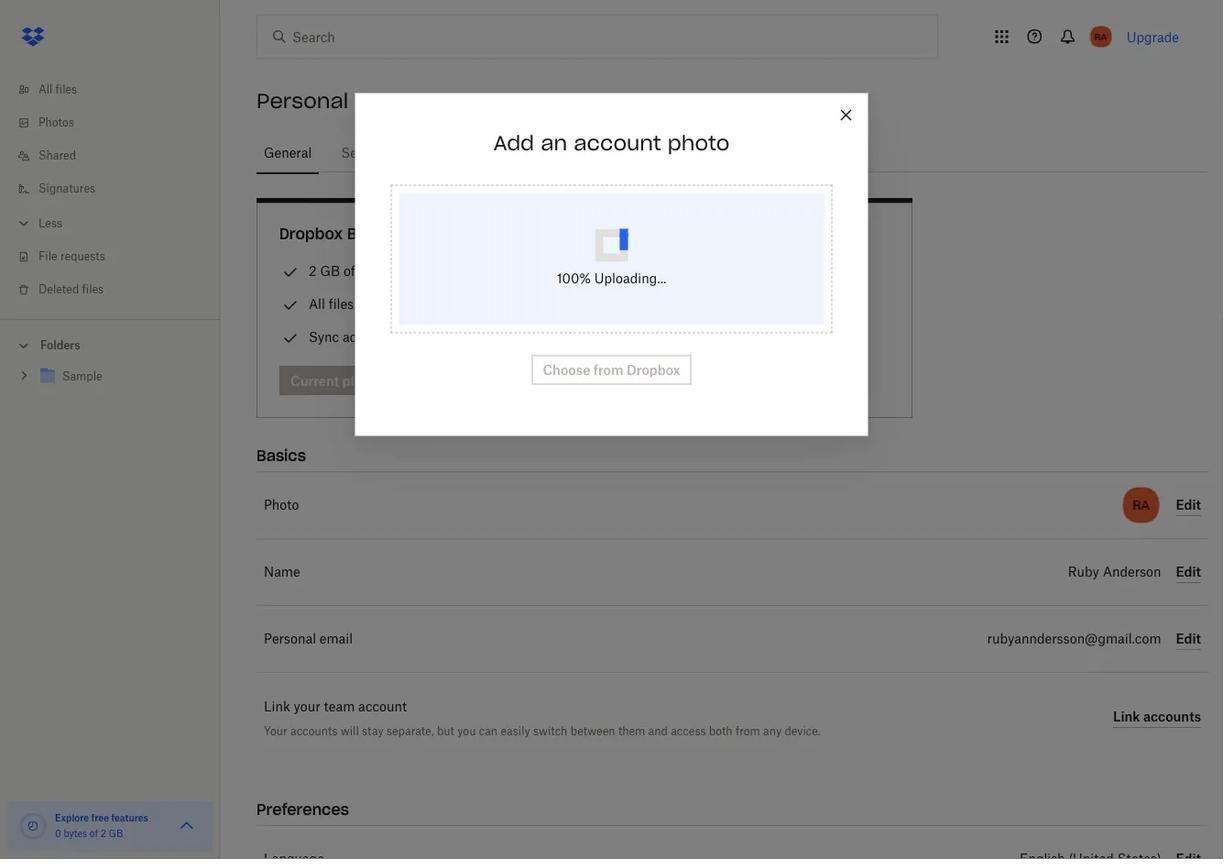 Task type: describe. For each thing, give the bounding box(es) containing it.
2 vertical spatial account
[[359, 700, 407, 713]]

rubyanndersson@gmail.com
[[988, 633, 1162, 645]]

sync
[[309, 329, 339, 345]]

deleted files link
[[15, 273, 220, 306]]

sync across only 3 devices
[[309, 329, 471, 345]]

0 horizontal spatial and
[[649, 724, 668, 738]]

2 horizontal spatial of
[[749, 263, 761, 279]]

0 vertical spatial account
[[355, 88, 443, 114]]

email
[[320, 633, 353, 645]]

signatures
[[39, 183, 95, 194]]

files for deleted files
[[82, 284, 104, 295]]

from
[[736, 724, 761, 738]]

them
[[619, 724, 646, 738]]

refer
[[675, 147, 708, 160]]

personal email
[[264, 633, 353, 645]]

switch
[[534, 724, 568, 738]]

shared
[[39, 150, 76, 161]]

team
[[324, 700, 355, 713]]

all
[[763, 296, 777, 312]]

locally
[[382, 296, 420, 312]]

security tab
[[334, 131, 400, 175]]

stay
[[362, 724, 384, 738]]

live
[[358, 296, 378, 312]]

2 for dropbox plus
[[645, 263, 652, 279]]

branding tab
[[583, 131, 653, 175]]

file requests
[[39, 251, 105, 262]]

2 tb (2,000 gb) of space
[[645, 263, 800, 279]]

you
[[458, 724, 476, 738]]

access
[[645, 296, 688, 312]]

easily
[[501, 724, 531, 738]]

space
[[764, 263, 800, 279]]

all files link
[[15, 73, 220, 106]]

cloud
[[359, 263, 392, 279]]

device.
[[785, 724, 821, 738]]

free
[[91, 812, 109, 823]]

history
[[819, 329, 861, 345]]

separate,
[[387, 724, 434, 738]]

storage
[[396, 263, 441, 279]]

ruby
[[1069, 566, 1100, 579]]

photo
[[668, 130, 730, 156]]

less
[[39, 218, 62, 229]]

day
[[666, 329, 688, 345]]

general
[[264, 147, 312, 160]]

30-day recovery and version history
[[645, 329, 861, 345]]

plus
[[683, 224, 714, 243]]

apps
[[529, 147, 561, 160]]

your accounts will stay separate, but you can easily switch between them and access both from any device.
[[264, 724, 821, 738]]

name
[[264, 566, 300, 579]]

0
[[55, 830, 61, 839]]

deleted
[[39, 284, 79, 295]]

between
[[571, 724, 616, 738]]

recommended image for 30-
[[615, 327, 637, 349]]

list containing all files
[[0, 62, 220, 319]]

files for access files across all your devices
[[691, 296, 716, 312]]

features
[[111, 812, 148, 823]]

tab list containing general
[[257, 128, 1209, 175]]

any
[[764, 724, 782, 738]]

friend
[[722, 147, 758, 160]]

1 horizontal spatial your
[[780, 296, 807, 312]]

0 horizontal spatial your
[[294, 700, 321, 713]]

0 vertical spatial devices
[[811, 296, 856, 312]]

0 vertical spatial gb
[[320, 263, 340, 279]]

ruby anderson
[[1069, 566, 1162, 579]]

photo
[[264, 499, 299, 512]]

files for all files live locally
[[329, 296, 354, 312]]

your
[[264, 724, 288, 738]]

all for all files live locally
[[309, 296, 325, 312]]

only
[[385, 329, 411, 345]]

upgrade link
[[1127, 29, 1180, 44]]



Task type: vqa. For each thing, say whether or not it's contained in the screenshot.
the bottommost app
no



Task type: locate. For each thing, give the bounding box(es) containing it.
personal for personal email
[[264, 633, 316, 645]]

0 horizontal spatial 2
[[101, 830, 106, 839]]

files inside deleted files link
[[82, 284, 104, 295]]

of
[[344, 263, 356, 279], [749, 263, 761, 279], [90, 830, 98, 839]]

refer a friend tab
[[668, 131, 765, 175]]

personal left email
[[264, 633, 316, 645]]

gb down the features
[[109, 830, 123, 839]]

recommended image for 2
[[615, 261, 637, 283]]

(2,000
[[677, 263, 718, 279]]

access
[[671, 724, 706, 738]]

and right them
[[649, 724, 668, 738]]

2 horizontal spatial 2
[[645, 263, 652, 279]]

folders
[[40, 338, 80, 352]]

personal account
[[257, 88, 443, 114]]

1 vertical spatial devices
[[426, 329, 471, 345]]

explore
[[55, 812, 89, 823]]

2 left tb
[[645, 263, 652, 279]]

recommended image left tb
[[615, 261, 637, 283]]

can
[[479, 724, 498, 738]]

devices up history
[[811, 296, 856, 312]]

photos
[[39, 117, 74, 128]]

bytes
[[64, 830, 87, 839]]

1 recommended image from the top
[[615, 261, 637, 283]]

your up accounts
[[294, 700, 321, 713]]

2 down dropbox basic
[[309, 263, 317, 279]]

of left cloud
[[344, 263, 356, 279]]

and down access files across all your devices
[[746, 329, 769, 345]]

apps tab
[[522, 131, 568, 175]]

all files
[[39, 84, 77, 95]]

1 horizontal spatial gb
[[320, 263, 340, 279]]

branding
[[590, 147, 646, 160]]

files for all files
[[56, 84, 77, 95]]

basics
[[257, 446, 306, 465]]

1 vertical spatial account
[[574, 130, 662, 156]]

photos link
[[15, 106, 220, 139]]

shared link
[[15, 139, 220, 172]]

file requests link
[[15, 240, 220, 273]]

2 inside explore free features 0 bytes of 2 gb
[[101, 830, 106, 839]]

files right deleted
[[82, 284, 104, 295]]

upgrade
[[1127, 29, 1180, 44]]

of inside explore free features 0 bytes of 2 gb
[[90, 830, 98, 839]]

0 horizontal spatial devices
[[426, 329, 471, 345]]

across down all files live locally
[[343, 329, 382, 345]]

devices right 3
[[426, 329, 471, 345]]

files down (2,000
[[691, 296, 716, 312]]

devices
[[811, 296, 856, 312], [426, 329, 471, 345]]

basic
[[348, 224, 388, 243]]

link your team account
[[264, 700, 407, 713]]

all up the photos
[[39, 84, 53, 95]]

2 recommended image from the top
[[615, 327, 637, 349]]

preferences
[[257, 800, 349, 819]]

2 gb of cloud storage
[[309, 263, 441, 279]]

anderson
[[1104, 566, 1162, 579]]

less image
[[15, 214, 33, 232]]

and
[[746, 329, 769, 345], [649, 724, 668, 738]]

will
[[341, 724, 359, 738]]

dropbox plus
[[615, 224, 714, 243]]

1 horizontal spatial and
[[746, 329, 769, 345]]

2 down free
[[101, 830, 106, 839]]

1 horizontal spatial devices
[[811, 296, 856, 312]]

files up the photos
[[56, 84, 77, 95]]

0 horizontal spatial gb
[[109, 830, 123, 839]]

recovery
[[691, 329, 743, 345]]

1 vertical spatial your
[[294, 700, 321, 713]]

accounts
[[291, 724, 338, 738]]

0 vertical spatial recommended image
[[615, 261, 637, 283]]

tab list
[[257, 128, 1209, 175]]

1 horizontal spatial across
[[720, 296, 759, 312]]

both
[[709, 724, 733, 738]]

dropbox image
[[15, 18, 51, 55]]

dropbox for dropbox basic
[[280, 224, 343, 243]]

a
[[711, 147, 718, 160]]

all
[[39, 84, 53, 95], [309, 296, 325, 312]]

dropbox for dropbox plus
[[615, 224, 679, 243]]

1 vertical spatial across
[[343, 329, 382, 345]]

deleted files
[[39, 284, 104, 295]]

your right all
[[780, 296, 807, 312]]

1 vertical spatial gb
[[109, 830, 123, 839]]

0 horizontal spatial across
[[343, 329, 382, 345]]

gb
[[320, 263, 340, 279], [109, 830, 123, 839]]

access files across all your devices
[[645, 296, 856, 312]]

requests
[[60, 251, 105, 262]]

all inside all files link
[[39, 84, 53, 95]]

0 vertical spatial across
[[720, 296, 759, 312]]

personal up general
[[257, 88, 349, 114]]

3
[[414, 329, 422, 345]]

30-
[[645, 329, 666, 345]]

version
[[772, 329, 816, 345]]

0 horizontal spatial all
[[39, 84, 53, 95]]

gb inside explore free features 0 bytes of 2 gb
[[109, 830, 123, 839]]

account right "an"
[[574, 130, 662, 156]]

account inside dialog
[[574, 130, 662, 156]]

refer a friend
[[675, 147, 758, 160]]

account up stay on the bottom of the page
[[359, 700, 407, 713]]

personal for personal account
[[257, 88, 349, 114]]

general tab
[[257, 131, 319, 175]]

2 for dropbox basic
[[309, 263, 317, 279]]

1 vertical spatial all
[[309, 296, 325, 312]]

list
[[0, 62, 220, 319]]

of down free
[[90, 830, 98, 839]]

files inside all files link
[[56, 84, 77, 95]]

add an account photo
[[494, 130, 730, 156]]

recommended image
[[615, 261, 637, 283], [615, 327, 637, 349]]

2
[[309, 263, 317, 279], [645, 263, 652, 279], [101, 830, 106, 839]]

1 vertical spatial and
[[649, 724, 668, 738]]

1 vertical spatial personal
[[264, 633, 316, 645]]

all for all files
[[39, 84, 53, 95]]

account up the security
[[355, 88, 443, 114]]

notifications
[[422, 147, 500, 160]]

but
[[437, 724, 455, 738]]

0 vertical spatial your
[[780, 296, 807, 312]]

1 horizontal spatial 2
[[309, 263, 317, 279]]

1 vertical spatial recommended image
[[615, 327, 637, 349]]

dropbox basic
[[280, 224, 388, 243]]

link
[[264, 700, 290, 713]]

across
[[720, 296, 759, 312], [343, 329, 382, 345]]

folders button
[[0, 331, 220, 358]]

all up sync
[[309, 296, 325, 312]]

security
[[341, 147, 392, 160]]

1 horizontal spatial of
[[344, 263, 356, 279]]

add
[[494, 130, 535, 156]]

notifications tab
[[414, 131, 507, 175]]

gb down dropbox basic
[[320, 263, 340, 279]]

of right gb) at right top
[[749, 263, 761, 279]]

1 dropbox from the left
[[280, 224, 343, 243]]

dropbox
[[280, 224, 343, 243], [615, 224, 679, 243]]

0 horizontal spatial dropbox
[[280, 224, 343, 243]]

1 horizontal spatial all
[[309, 296, 325, 312]]

gb)
[[721, 263, 746, 279]]

1 horizontal spatial dropbox
[[615, 224, 679, 243]]

0 vertical spatial personal
[[257, 88, 349, 114]]

0 vertical spatial and
[[746, 329, 769, 345]]

dropbox left basic
[[280, 224, 343, 243]]

recommended image left 30-
[[615, 327, 637, 349]]

2 dropbox from the left
[[615, 224, 679, 243]]

personal
[[257, 88, 349, 114], [264, 633, 316, 645]]

all files live locally
[[309, 296, 420, 312]]

explore free features 0 bytes of 2 gb
[[55, 812, 148, 839]]

file
[[39, 251, 57, 262]]

add an account photo dialog
[[355, 93, 869, 436]]

account
[[355, 88, 443, 114], [574, 130, 662, 156], [359, 700, 407, 713]]

quota usage element
[[18, 811, 48, 841]]

files left live on the left
[[329, 296, 354, 312]]

0 vertical spatial all
[[39, 84, 53, 95]]

your
[[780, 296, 807, 312], [294, 700, 321, 713]]

0 horizontal spatial of
[[90, 830, 98, 839]]

an
[[541, 130, 568, 156]]

files
[[56, 84, 77, 95], [82, 284, 104, 295], [329, 296, 354, 312], [691, 296, 716, 312]]

across left all
[[720, 296, 759, 312]]

signatures link
[[15, 172, 220, 205]]

dropbox up tb
[[615, 224, 679, 243]]

tb
[[656, 263, 674, 279]]



